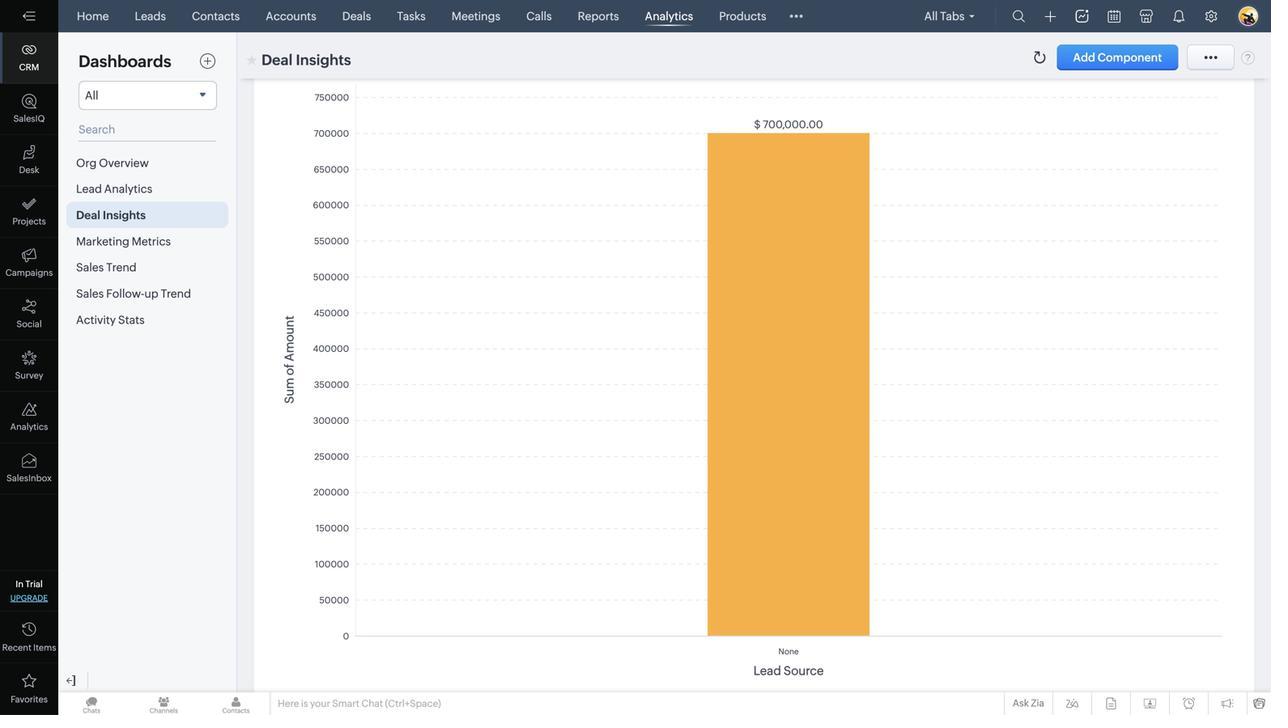 Task type: locate. For each thing, give the bounding box(es) containing it.
deals link
[[336, 0, 378, 32]]

contacts link
[[185, 0, 246, 32]]

meetings
[[452, 10, 501, 23]]

analytics up salesinbox link
[[10, 422, 48, 433]]

channels image
[[131, 693, 197, 716]]

analytics
[[645, 10, 693, 23], [10, 422, 48, 433]]

deals
[[342, 10, 371, 23]]

smart
[[332, 699, 360, 710]]

1 horizontal spatial analytics
[[645, 10, 693, 23]]

0 vertical spatial analytics
[[645, 10, 693, 23]]

survey link
[[0, 341, 58, 392]]

0 horizontal spatial analytics link
[[0, 392, 58, 444]]

products link
[[713, 0, 773, 32]]

reports
[[578, 10, 619, 23]]

tasks link
[[391, 0, 432, 32]]

accounts link
[[259, 0, 323, 32]]

home
[[77, 10, 109, 23]]

(ctrl+space)
[[385, 699, 441, 710]]

products
[[719, 10, 767, 23]]

notifications image
[[1173, 10, 1186, 23]]

calendar image
[[1108, 10, 1121, 23]]

campaigns link
[[0, 238, 58, 290]]

calls link
[[520, 0, 559, 32]]

desk
[[19, 165, 39, 175]]

in trial upgrade
[[10, 580, 48, 603]]

1 horizontal spatial analytics link
[[639, 0, 700, 32]]

zia
[[1031, 699, 1045, 710]]

1 vertical spatial analytics
[[10, 422, 48, 433]]

analytics link right reports at top
[[639, 0, 700, 32]]

analytics right reports at top
[[645, 10, 693, 23]]

crm link
[[0, 32, 58, 84]]

projects
[[12, 217, 46, 227]]

meetings link
[[445, 0, 507, 32]]

contacts image
[[203, 693, 269, 716]]

salesiq link
[[0, 84, 58, 135]]

here is your smart chat (ctrl+space)
[[278, 699, 441, 710]]

your
[[310, 699, 330, 710]]

home link
[[70, 0, 115, 32]]

trial
[[25, 580, 43, 590]]

analytics link
[[639, 0, 700, 32], [0, 392, 58, 444]]

sales motivator image
[[1076, 10, 1089, 23]]

chat
[[362, 699, 383, 710]]

in
[[16, 580, 23, 590]]

analytics link down survey
[[0, 392, 58, 444]]

tabs
[[940, 10, 965, 23]]



Task type: vqa. For each thing, say whether or not it's contained in the screenshot.
SALESIQ "link"
yes



Task type: describe. For each thing, give the bounding box(es) containing it.
chats image
[[58, 693, 125, 716]]

salesinbox link
[[0, 444, 58, 495]]

salesiq
[[13, 114, 45, 124]]

upgrade
[[10, 594, 48, 603]]

contacts
[[192, 10, 240, 23]]

search image
[[1013, 10, 1026, 23]]

social link
[[0, 290, 58, 341]]

recent items
[[2, 643, 56, 654]]

social
[[17, 320, 42, 330]]

all
[[925, 10, 938, 23]]

ask
[[1013, 699, 1029, 710]]

leads
[[135, 10, 166, 23]]

items
[[33, 643, 56, 654]]

0 vertical spatial analytics link
[[639, 0, 700, 32]]

calls
[[527, 10, 552, 23]]

recent
[[2, 643, 31, 654]]

crm
[[19, 62, 39, 72]]

here
[[278, 699, 299, 710]]

quick actions image
[[1045, 11, 1057, 22]]

1 vertical spatial analytics link
[[0, 392, 58, 444]]

survey
[[15, 371, 43, 381]]

salesinbox
[[7, 474, 52, 484]]

favorites
[[11, 695, 48, 705]]

tasks
[[397, 10, 426, 23]]

is
[[301, 699, 308, 710]]

ask zia
[[1013, 699, 1045, 710]]

marketplace image
[[1140, 10, 1153, 23]]

leads link
[[128, 0, 173, 32]]

accounts
[[266, 10, 316, 23]]

0 horizontal spatial analytics
[[10, 422, 48, 433]]

all tabs
[[925, 10, 965, 23]]

projects link
[[0, 187, 58, 238]]

desk link
[[0, 135, 58, 187]]

configure settings image
[[1205, 10, 1218, 23]]

reports link
[[572, 0, 626, 32]]

campaigns
[[5, 268, 53, 278]]



